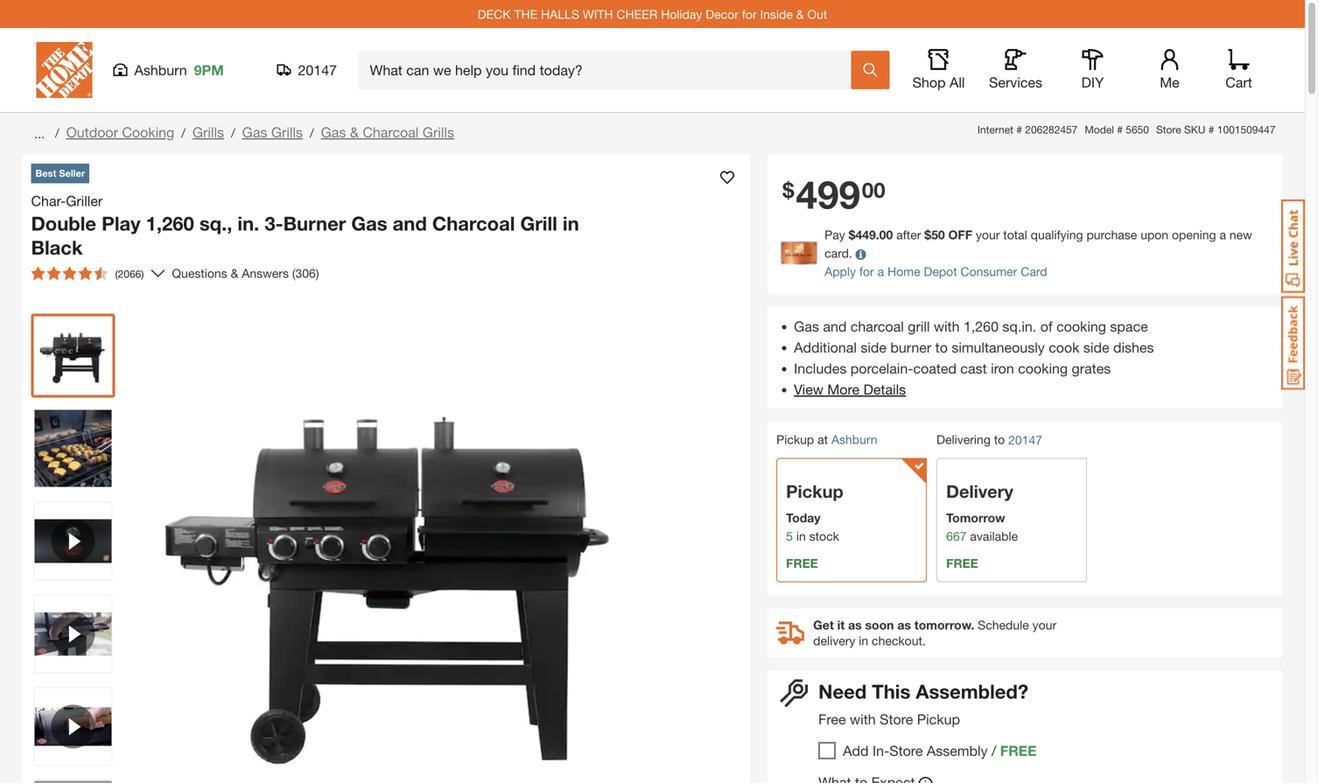 Task type: describe. For each thing, give the bounding box(es) containing it.
burner
[[283, 212, 346, 235]]

best seller
[[35, 168, 85, 179]]

in-
[[873, 742, 889, 759]]

0 vertical spatial cooking
[[1056, 318, 1106, 335]]

in.
[[238, 212, 259, 235]]

gas inside gas and charcoal grill with 1,260 sq.in. of cooking space additional side burner to simultaneously cook side dishes includes porcelain-coated cast iron cooking grates view more details
[[794, 318, 819, 335]]

pay $ 449.00 after $ 50 off
[[825, 227, 972, 242]]

questions & answers (306)
[[172, 266, 319, 281]]

apply now image
[[781, 242, 825, 265]]

diy button
[[1065, 49, 1121, 91]]

after
[[896, 227, 921, 242]]

1,260 inside char-griller double play 1,260 sq., in. 3-burner gas and charcoal grill in black
[[146, 212, 194, 235]]

to inside gas and charcoal grill with 1,260 sq.in. of cooking space additional side burner to simultaneously cook side dishes includes porcelain-coated cast iron cooking grates view more details
[[935, 339, 948, 356]]

gas grills link
[[242, 124, 303, 140]]

sku
[[1184, 123, 1206, 136]]

pickup for pickup at ashburn
[[776, 432, 814, 447]]

pickup for pickup today 5 in stock
[[786, 481, 843, 502]]

schedule
[[978, 618, 1029, 632]]

halls
[[541, 7, 579, 21]]

1 horizontal spatial $
[[849, 227, 855, 242]]

667
[[946, 529, 967, 543]]

soon
[[865, 618, 894, 632]]

delivering
[[937, 432, 991, 447]]

total
[[1003, 227, 1027, 242]]

5294506274001 image
[[35, 503, 112, 580]]

cast
[[960, 360, 987, 377]]

your inside schedule your delivery in checkout.
[[1032, 618, 1057, 632]]

cooking
[[122, 124, 174, 140]]

it
[[837, 618, 845, 632]]

delivering to 20147
[[937, 432, 1042, 447]]

/ left grills link
[[181, 126, 185, 140]]

20147 inside delivering to 20147
[[1008, 433, 1042, 447]]

gas right grills link
[[242, 124, 267, 140]]

iron
[[991, 360, 1014, 377]]

sq.in.
[[1003, 318, 1037, 335]]

consumer
[[961, 264, 1017, 279]]

burner
[[890, 339, 931, 356]]

answers
[[242, 266, 289, 281]]

delivery
[[813, 633, 855, 648]]

0 horizontal spatial ashburn
[[134, 62, 187, 78]]

new
[[1230, 227, 1252, 242]]

stock
[[809, 529, 839, 543]]

apply for a home depot consumer card
[[825, 264, 1047, 279]]

card.
[[825, 246, 852, 260]]

shop
[[912, 74, 946, 91]]

schedule your delivery in checkout.
[[813, 618, 1057, 648]]

live chat image
[[1281, 200, 1305, 293]]

50
[[931, 227, 945, 242]]

shop all button
[[911, 49, 967, 91]]

499
[[796, 171, 860, 217]]

and inside char-griller double play 1,260 sq., in. 3-burner gas and charcoal grill in black
[[393, 212, 427, 235]]

all
[[950, 74, 965, 91]]

play
[[102, 212, 141, 235]]

1 vertical spatial a
[[877, 264, 884, 279]]

cheer
[[617, 7, 658, 21]]

outdoor cooking link
[[66, 124, 174, 140]]

assembly
[[927, 742, 988, 759]]

/ right gas grills link
[[310, 126, 314, 140]]

in inside char-griller double play 1,260 sq., in. 3-burner gas and charcoal grill in black
[[563, 212, 579, 235]]

inside
[[760, 7, 793, 21]]

gas inside char-griller double play 1,260 sq., in. 3-burner gas and charcoal grill in black
[[351, 212, 387, 235]]

need this assembled? free with store pickup
[[818, 680, 1028, 728]]

& inside ... / outdoor cooking / grills / gas grills / gas & charcoal grills
[[350, 124, 359, 140]]

3 # from the left
[[1208, 123, 1214, 136]]

... button
[[31, 122, 48, 146]]

deck the halls with cheer holiday decor for inside & out link
[[478, 7, 827, 21]]

seller
[[59, 168, 85, 179]]

1001509447
[[1217, 123, 1276, 136]]

double
[[31, 212, 96, 235]]

cart
[[1226, 74, 1252, 91]]

sq.,
[[199, 212, 232, 235]]

in for pickup
[[796, 529, 806, 543]]

0 vertical spatial store
[[1156, 123, 1181, 136]]

griller
[[66, 193, 103, 209]]

$ 499 00
[[783, 171, 885, 217]]

the home depot logo image
[[36, 42, 92, 98]]

/ right assembly
[[992, 742, 996, 759]]

pickup inside "need this assembled? free with store pickup"
[[917, 711, 960, 728]]

5650
[[1126, 123, 1149, 136]]

grill
[[908, 318, 930, 335]]

more
[[827, 381, 860, 398]]

2 as from the left
[[897, 618, 911, 632]]

out
[[807, 7, 827, 21]]

purchase
[[1087, 227, 1137, 242]]

gas & charcoal grills link
[[321, 124, 454, 140]]

add
[[843, 742, 869, 759]]

2 vertical spatial store
[[889, 742, 923, 759]]

2 grills from the left
[[271, 124, 303, 140]]

today
[[786, 511, 821, 525]]

add in-store assembly / free
[[843, 742, 1037, 759]]

this
[[872, 680, 910, 703]]

depot
[[924, 264, 957, 279]]

206282457
[[1025, 123, 1078, 136]]

outdoor
[[66, 124, 118, 140]]

apply for a home depot consumer card link
[[825, 264, 1047, 279]]

2 horizontal spatial free
[[1000, 742, 1037, 759]]

2 horizontal spatial &
[[796, 7, 804, 21]]

1 grills from the left
[[192, 124, 224, 140]]

porcelain-
[[851, 360, 913, 377]]

best
[[35, 168, 56, 179]]

diy
[[1081, 74, 1104, 91]]

a inside your total qualifying purchase upon opening a new card.
[[1220, 227, 1226, 242]]

black
[[31, 236, 83, 259]]

with for assembled?
[[850, 711, 876, 728]]

charcoal inside char-griller double play 1,260 sq., in. 3-burner gas and charcoal grill in black
[[432, 212, 515, 235]]

20147 inside button
[[298, 62, 337, 78]]

charcoal inside ... / outdoor cooking / grills / gas grills / gas & charcoal grills
[[363, 124, 419, 140]]

char griller gas charcoal grills 5650 e1.1 image
[[35, 410, 112, 487]]

grates
[[1072, 360, 1111, 377]]

model
[[1085, 123, 1114, 136]]

5
[[786, 529, 793, 543]]

(2066) link
[[24, 260, 165, 288]]

cart link
[[1220, 49, 1258, 91]]

ashburn button
[[831, 432, 877, 447]]



Task type: vqa. For each thing, say whether or not it's contained in the screenshot.
What can we help you find today? search box
yes



Task type: locate. For each thing, give the bounding box(es) containing it.
to left 20147 link
[[994, 432, 1005, 447]]

6257560101001 image
[[35, 596, 112, 673]]

0 vertical spatial pickup
[[776, 432, 814, 447]]

1 horizontal spatial 20147
[[1008, 433, 1042, 447]]

with inside "need this assembled? free with store pickup"
[[850, 711, 876, 728]]

for down info image
[[859, 264, 874, 279]]

/ right grills link
[[231, 126, 235, 140]]

0 vertical spatial with
[[934, 318, 960, 335]]

checkout.
[[872, 633, 926, 648]]

a left home at the top of page
[[877, 264, 884, 279]]

0 horizontal spatial 1,260
[[146, 212, 194, 235]]

grill
[[520, 212, 557, 235]]

1 vertical spatial cooking
[[1018, 360, 1068, 377]]

store left sku
[[1156, 123, 1181, 136]]

0 vertical spatial to
[[935, 339, 948, 356]]

0 vertical spatial for
[[742, 7, 757, 21]]

1 horizontal spatial to
[[994, 432, 1005, 447]]

your inside your total qualifying purchase upon opening a new card.
[[976, 227, 1000, 242]]

1 vertical spatial ashburn
[[831, 432, 877, 447]]

in
[[563, 212, 579, 235], [796, 529, 806, 543], [859, 633, 868, 648]]

1 horizontal spatial grills
[[271, 124, 303, 140]]

cooking down cook
[[1018, 360, 1068, 377]]

and inside gas and charcoal grill with 1,260 sq.in. of cooking space additional side burner to simultaneously cook side dishes includes porcelain-coated cast iron cooking grates view more details
[[823, 318, 847, 335]]

includes
[[794, 360, 847, 377]]

coated
[[913, 360, 957, 377]]

/ right "..."
[[55, 126, 59, 140]]

0 vertical spatial charcoal
[[363, 124, 419, 140]]

gas and charcoal grill with 1,260 sq.in. of cooking space additional side burner to simultaneously cook side dishes includes porcelain-coated cast iron cooking grates view more details
[[794, 318, 1154, 398]]

& left out
[[796, 7, 804, 21]]

dishes
[[1113, 339, 1154, 356]]

0 horizontal spatial and
[[393, 212, 427, 235]]

1 horizontal spatial with
[[934, 318, 960, 335]]

me
[[1160, 74, 1180, 91]]

grills
[[192, 124, 224, 140], [271, 124, 303, 140], [423, 124, 454, 140]]

0 vertical spatial in
[[563, 212, 579, 235]]

2 # from the left
[[1117, 123, 1123, 136]]

0 horizontal spatial to
[[935, 339, 948, 356]]

your
[[976, 227, 1000, 242], [1032, 618, 1057, 632]]

0 horizontal spatial $
[[783, 177, 794, 202]]

0 vertical spatial 1,260
[[146, 212, 194, 235]]

tomorrow
[[946, 511, 1005, 525]]

in right 5
[[796, 529, 806, 543]]

0 horizontal spatial your
[[976, 227, 1000, 242]]

1 horizontal spatial side
[[1083, 339, 1109, 356]]

&
[[796, 7, 804, 21], [350, 124, 359, 140], [231, 266, 238, 281]]

gas
[[242, 124, 267, 140], [321, 124, 346, 140], [351, 212, 387, 235], [794, 318, 819, 335]]

1,260 inside gas and charcoal grill with 1,260 sq.in. of cooking space additional side burner to simultaneously cook side dishes includes porcelain-coated cast iron cooking grates view more details
[[964, 318, 999, 335]]

1 vertical spatial for
[[859, 264, 874, 279]]

store inside "need this assembled? free with store pickup"
[[880, 711, 913, 728]]

cooking up cook
[[1056, 318, 1106, 335]]

gas up additional
[[794, 318, 819, 335]]

2 vertical spatial pickup
[[917, 711, 960, 728]]

tomorrow.
[[914, 618, 974, 632]]

0 vertical spatial a
[[1220, 227, 1226, 242]]

0 horizontal spatial #
[[1016, 123, 1022, 136]]

info image
[[856, 249, 866, 260]]

20147 right delivering
[[1008, 433, 1042, 447]]

# left 5650
[[1117, 123, 1123, 136]]

details
[[863, 381, 906, 398]]

2 horizontal spatial $
[[925, 227, 931, 242]]

0 horizontal spatial grills
[[192, 124, 224, 140]]

# right internet
[[1016, 123, 1022, 136]]

1 vertical spatial your
[[1032, 618, 1057, 632]]

1,260 left sq., at the top left
[[146, 212, 194, 235]]

0 horizontal spatial a
[[877, 264, 884, 279]]

free down 5
[[786, 556, 818, 570]]

0 horizontal spatial as
[[848, 618, 862, 632]]

deck the halls with cheer holiday decor for inside & out
[[478, 7, 827, 21]]

your total qualifying purchase upon opening a new card.
[[825, 227, 1252, 260]]

1 horizontal spatial 1,260
[[964, 318, 999, 335]]

20147 link
[[1008, 431, 1042, 449]]

pickup left 'at'
[[776, 432, 814, 447]]

1 horizontal spatial for
[[859, 264, 874, 279]]

at
[[818, 432, 828, 447]]

$ left 499
[[783, 177, 794, 202]]

ashburn right 'at'
[[831, 432, 877, 447]]

...
[[34, 126, 45, 141]]

0 horizontal spatial for
[[742, 7, 757, 21]]

1 vertical spatial pickup
[[786, 481, 843, 502]]

in inside schedule your delivery in checkout.
[[859, 633, 868, 648]]

additional
[[794, 339, 857, 356]]

in inside pickup today 5 in stock
[[796, 529, 806, 543]]

deck
[[478, 7, 511, 21]]

holiday
[[661, 7, 702, 21]]

with
[[583, 7, 613, 21]]

1 horizontal spatial as
[[897, 618, 911, 632]]

side up grates
[[1083, 339, 1109, 356]]

with right grill
[[934, 318, 960, 335]]

cooking
[[1056, 318, 1106, 335], [1018, 360, 1068, 377]]

me button
[[1142, 49, 1198, 91]]

in down soon
[[859, 633, 868, 648]]

(306)
[[292, 266, 319, 281]]

00
[[862, 177, 885, 202]]

1 vertical spatial store
[[880, 711, 913, 728]]

charcoal
[[363, 124, 419, 140], [432, 212, 515, 235]]

pay
[[825, 227, 845, 242]]

3 grills from the left
[[423, 124, 454, 140]]

as right it
[[848, 618, 862, 632]]

home
[[887, 264, 920, 279]]

1 horizontal spatial in
[[796, 529, 806, 543]]

0 horizontal spatial with
[[850, 711, 876, 728]]

1 vertical spatial and
[[823, 318, 847, 335]]

6309274944112 image
[[35, 688, 112, 765]]

0 vertical spatial and
[[393, 212, 427, 235]]

1 horizontal spatial charcoal
[[432, 212, 515, 235]]

pickup up add in-store assembly / free
[[917, 711, 960, 728]]

simultaneously
[[952, 339, 1045, 356]]

1 vertical spatial to
[[994, 432, 1005, 447]]

20147 up gas grills link
[[298, 62, 337, 78]]

off
[[948, 227, 972, 242]]

in right grill
[[563, 212, 579, 235]]

/
[[55, 126, 59, 140], [181, 126, 185, 140], [231, 126, 235, 140], [310, 126, 314, 140], [992, 742, 996, 759]]

services button
[[988, 49, 1044, 91]]

& left answers
[[231, 266, 238, 281]]

feedback link image
[[1281, 296, 1305, 390]]

What can we help you find today? search field
[[370, 52, 850, 88]]

decor
[[706, 7, 739, 21]]

delivery tomorrow 667 available
[[946, 481, 1018, 543]]

free for pickup
[[786, 556, 818, 570]]

char-griller link
[[31, 190, 110, 211]]

1 horizontal spatial free
[[946, 556, 978, 570]]

with inside gas and charcoal grill with 1,260 sq.in. of cooking space additional side burner to simultaneously cook side dishes includes porcelain-coated cast iron cooking grates view more details
[[934, 318, 960, 335]]

$ right pay
[[849, 227, 855, 242]]

1 horizontal spatial #
[[1117, 123, 1123, 136]]

a left new
[[1220, 227, 1226, 242]]

for left the inside
[[742, 7, 757, 21]]

char-
[[31, 193, 66, 209]]

shop all
[[912, 74, 965, 91]]

1 vertical spatial 1,260
[[964, 318, 999, 335]]

206282457_s01 image
[[35, 781, 112, 783]]

1 as from the left
[[848, 618, 862, 632]]

get
[[813, 618, 834, 632]]

1,260 up the simultaneously
[[964, 318, 999, 335]]

1 horizontal spatial ashburn
[[831, 432, 877, 447]]

1 vertical spatial charcoal
[[432, 212, 515, 235]]

ashburn left the 9pm
[[134, 62, 187, 78]]

1 # from the left
[[1016, 123, 1022, 136]]

2 side from the left
[[1083, 339, 1109, 356]]

$ right "after"
[[925, 227, 931, 242]]

to inside delivering to 20147
[[994, 432, 1005, 447]]

0 horizontal spatial 20147
[[298, 62, 337, 78]]

1 vertical spatial 20147
[[1008, 433, 1042, 447]]

& right gas grills link
[[350, 124, 359, 140]]

0 horizontal spatial charcoal
[[363, 124, 419, 140]]

$
[[783, 177, 794, 202], [849, 227, 855, 242], [925, 227, 931, 242]]

2 horizontal spatial #
[[1208, 123, 1214, 136]]

your right schedule
[[1032, 618, 1057, 632]]

with
[[934, 318, 960, 335], [850, 711, 876, 728]]

2 vertical spatial &
[[231, 266, 238, 281]]

$ inside $ 499 00
[[783, 177, 794, 202]]

0 vertical spatial &
[[796, 7, 804, 21]]

pickup at ashburn
[[776, 432, 877, 447]]

for
[[742, 7, 757, 21], [859, 264, 874, 279]]

free
[[786, 556, 818, 570], [946, 556, 978, 570], [1000, 742, 1037, 759]]

0 horizontal spatial in
[[563, 212, 579, 235]]

assembled?
[[916, 680, 1028, 703]]

1 vertical spatial in
[[796, 529, 806, 543]]

0 horizontal spatial side
[[861, 339, 887, 356]]

store down 'this'
[[880, 711, 913, 728]]

gas right burner
[[351, 212, 387, 235]]

store down "need this assembled? free with store pickup" on the bottom of page
[[889, 742, 923, 759]]

0 horizontal spatial free
[[786, 556, 818, 570]]

services
[[989, 74, 1042, 91]]

2 horizontal spatial grills
[[423, 124, 454, 140]]

449.00
[[855, 227, 893, 242]]

1 horizontal spatial your
[[1032, 618, 1057, 632]]

0 vertical spatial ashburn
[[134, 62, 187, 78]]

free for delivery
[[946, 556, 978, 570]]

upon
[[1141, 227, 1169, 242]]

with for charcoal
[[934, 318, 960, 335]]

1 horizontal spatial &
[[350, 124, 359, 140]]

available
[[970, 529, 1018, 543]]

char griller gas charcoal grills 5650 64.0 image
[[35, 317, 112, 394]]

# right sku
[[1208, 123, 1214, 136]]

to
[[935, 339, 948, 356], [994, 432, 1005, 447]]

1 side from the left
[[861, 339, 887, 356]]

free down 667
[[946, 556, 978, 570]]

need
[[818, 680, 867, 703]]

in for schedule
[[859, 633, 868, 648]]

qualifying
[[1031, 227, 1083, 242]]

0 vertical spatial your
[[976, 227, 1000, 242]]

as up checkout. on the right
[[897, 618, 911, 632]]

questions
[[172, 266, 227, 281]]

side down 'charcoal'
[[861, 339, 887, 356]]

9pm
[[194, 62, 224, 78]]

pickup up today
[[786, 481, 843, 502]]

to up coated
[[935, 339, 948, 356]]

free right assembly
[[1000, 742, 1037, 759]]

the
[[514, 7, 538, 21]]

4.5 stars image
[[31, 267, 108, 281]]

0 horizontal spatial &
[[231, 266, 238, 281]]

1 vertical spatial &
[[350, 124, 359, 140]]

1 horizontal spatial a
[[1220, 227, 1226, 242]]

your left total
[[976, 227, 1000, 242]]

2 horizontal spatial in
[[859, 633, 868, 648]]

with right free
[[850, 711, 876, 728]]

20147
[[298, 62, 337, 78], [1008, 433, 1042, 447]]

0 vertical spatial 20147
[[298, 62, 337, 78]]

2 vertical spatial in
[[859, 633, 868, 648]]

1 vertical spatial with
[[850, 711, 876, 728]]

pickup
[[776, 432, 814, 447], [786, 481, 843, 502], [917, 711, 960, 728]]

1 horizontal spatial and
[[823, 318, 847, 335]]

get it as soon as tomorrow.
[[813, 618, 974, 632]]

gas right gas grills link
[[321, 124, 346, 140]]



